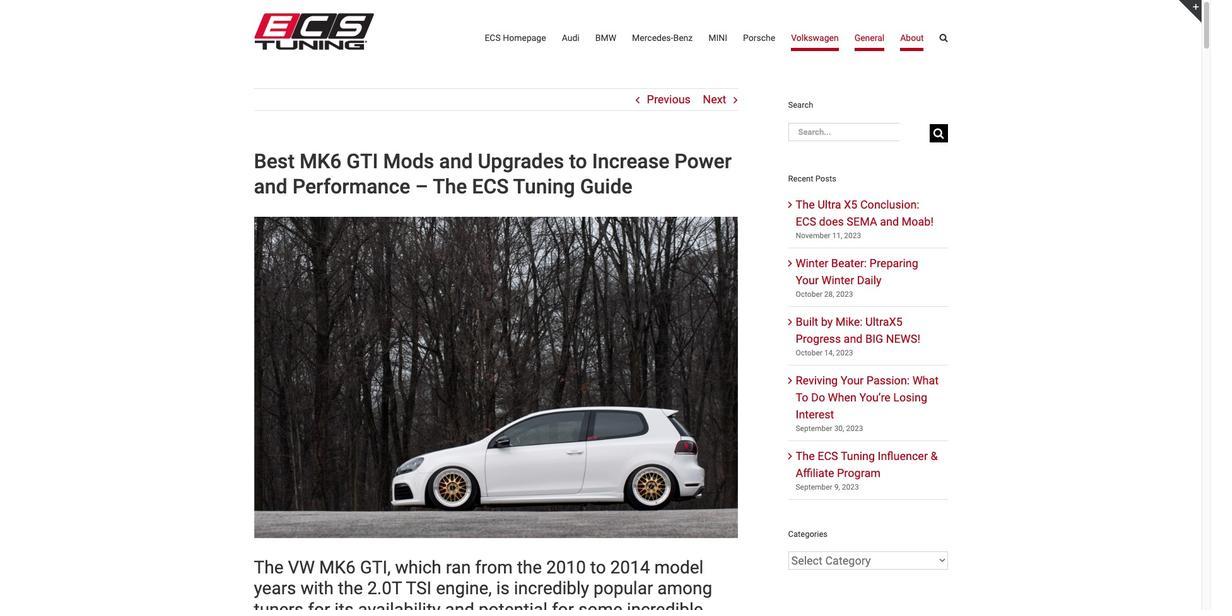 Task type: describe. For each thing, give the bounding box(es) containing it.
mini link
[[709, 0, 727, 76]]

and right mods
[[439, 149, 473, 173]]

mike:
[[836, 315, 863, 328]]

recent
[[788, 174, 813, 183]]

–
[[415, 175, 428, 199]]

news!
[[886, 332, 920, 345]]

bmw
[[595, 33, 616, 43]]

sema
[[847, 215, 877, 228]]

to inside best mk6 gti mods and upgrades to increase power and performance – the ecs tuning guide
[[569, 149, 587, 173]]

previous link
[[647, 89, 691, 110]]

posts
[[815, 174, 836, 183]]

affiliate
[[796, 467, 834, 480]]

tuning inside best mk6 gti mods and upgrades to increase power and performance – the ecs tuning guide
[[513, 175, 575, 199]]

years
[[254, 579, 296, 599]]

the vw mk6 gti, which ran from the 2010 to 2014 model years with the 2.0t tsi engine, is incredibly popular among tuners for its availability and potential for some incredib
[[254, 557, 736, 611]]

reviving your passion: what to do when you're losing interest september 30, 2023
[[796, 374, 939, 433]]

ecs homepage
[[485, 33, 546, 43]]

progress
[[796, 332, 841, 345]]

2.0t
[[367, 579, 402, 599]]

winter beater: preparing your winter daily october 28, 2023
[[796, 256, 918, 299]]

Search... search field
[[788, 123, 899, 141]]

september inside the ecs tuning influencer & affiliate program september 9, 2023
[[796, 483, 832, 492]]

28,
[[824, 290, 834, 299]]

big
[[865, 332, 883, 345]]

the inside best mk6 gti mods and upgrades to increase power and performance – the ecs tuning guide
[[433, 175, 467, 199]]

influencer
[[878, 450, 928, 463]]

2023 inside reviving your passion: what to do when you're losing interest september 30, 2023
[[846, 424, 863, 433]]

the for the ultra x5 conclusion: ecs does sema and moab! november 11, 2023
[[796, 198, 815, 211]]

general
[[855, 33, 885, 43]]

previous
[[647, 93, 691, 106]]

best mk6 gti mods and upgrades to increase power and performance – the ecs tuning guide
[[254, 149, 732, 199]]

ecs inside best mk6 gti mods and upgrades to increase power and performance – the ecs tuning guide
[[472, 175, 509, 199]]

and inside the ultra x5 conclusion: ecs does sema and moab! november 11, 2023
[[880, 215, 899, 228]]

moab!
[[902, 215, 934, 228]]

benz
[[673, 33, 693, 43]]

2010
[[546, 557, 586, 578]]

14,
[[824, 349, 834, 357]]

your inside reviving your passion: what to do when you're losing interest september 30, 2023
[[841, 374, 864, 387]]

and inside built by mike: ultrax5 progress and big news! october 14, 2023
[[844, 332, 863, 345]]

ultra
[[818, 198, 841, 211]]

reviving
[[796, 374, 838, 387]]

power
[[675, 149, 732, 173]]

ecs tuning logo image
[[254, 13, 374, 50]]

potential
[[479, 600, 548, 611]]

tsi
[[406, 579, 432, 599]]

and inside the vw mk6 gti, which ran from the 2010 to 2014 model years with the 2.0t tsi engine, is incredibly popular among tuners for its availability and potential for some incredib
[[445, 600, 474, 611]]

gti,
[[360, 557, 391, 578]]

conclusion:
[[860, 198, 920, 211]]

october inside built by mike: ultrax5 progress and big news! october 14, 2023
[[796, 349, 822, 357]]

among
[[657, 579, 712, 599]]

popular
[[594, 579, 653, 599]]

guide
[[580, 175, 632, 199]]

some
[[578, 600, 622, 611]]

ecs inside 'link'
[[485, 33, 501, 43]]

porsche
[[743, 33, 775, 43]]

model
[[654, 557, 704, 578]]

bmw link
[[595, 0, 616, 76]]

the ecs tuning influencer & affiliate program link
[[796, 450, 938, 480]]

recent posts
[[788, 174, 836, 183]]

interest
[[796, 408, 834, 421]]

built by mike: ultrax5 progress and big news! october 14, 2023
[[796, 315, 920, 357]]

your inside winter beater: preparing your winter daily october 28, 2023
[[796, 274, 819, 287]]

engine,
[[436, 579, 492, 599]]

from
[[475, 557, 513, 578]]

incredibly
[[514, 579, 589, 599]]

&
[[931, 450, 938, 463]]

mk6 inside best mk6 gti mods and upgrades to increase power and performance – the ecs tuning guide
[[300, 149, 341, 173]]

to inside the vw mk6 gti, which ran from the 2010 to 2014 model years with the 2.0t tsi engine, is incredibly popular among tuners for its availability and potential for some incredib
[[590, 557, 606, 578]]

x5
[[844, 198, 858, 211]]

section containing the ultra x5 conclusion: ecs does sema and moab!
[[788, 88, 948, 599]]

ran
[[446, 557, 471, 578]]

tuners
[[254, 600, 304, 611]]

which
[[395, 557, 441, 578]]

0 horizontal spatial the
[[338, 579, 363, 599]]

the ultra x5 conclusion: ecs does sema and moab! link
[[796, 198, 934, 228]]

when
[[828, 391, 857, 404]]



Task type: locate. For each thing, give the bounding box(es) containing it.
1 september from the top
[[796, 424, 832, 433]]

winter beater: preparing your winter daily link
[[796, 256, 918, 287]]

by
[[821, 315, 833, 328]]

1 vertical spatial winter
[[822, 274, 854, 287]]

1 vertical spatial your
[[841, 374, 864, 387]]

homepage
[[503, 33, 546, 43]]

1 vertical spatial tuning
[[841, 450, 875, 463]]

the up 'years' on the left bottom of the page
[[254, 557, 284, 578]]

best
[[254, 149, 295, 173]]

for down incredibly
[[552, 600, 574, 611]]

passion:
[[866, 374, 910, 387]]

october down progress
[[796, 349, 822, 357]]

mini
[[709, 33, 727, 43]]

to up guide
[[569, 149, 587, 173]]

the up "its"
[[338, 579, 363, 599]]

1 vertical spatial the
[[338, 579, 363, 599]]

1 horizontal spatial to
[[590, 557, 606, 578]]

mercedes-benz link
[[632, 0, 693, 76]]

ecs inside the ultra x5 conclusion: ecs does sema and moab! november 11, 2023
[[796, 215, 816, 228]]

None search field
[[788, 122, 948, 144]]

october inside winter beater: preparing your winter daily october 28, 2023
[[796, 290, 822, 299]]

september down affiliate
[[796, 483, 832, 492]]

next
[[703, 93, 726, 106]]

upgrades
[[478, 149, 564, 173]]

0 vertical spatial winter
[[796, 256, 828, 270]]

vw
[[288, 557, 315, 578]]

the inside the vw mk6 gti, which ran from the 2010 to 2014 model years with the 2.0t tsi engine, is incredibly popular among tuners for its availability and potential for some incredib
[[254, 557, 284, 578]]

30,
[[834, 424, 844, 433]]

none submit inside section
[[929, 124, 948, 143]]

categories
[[788, 530, 828, 539]]

1 horizontal spatial tuning
[[841, 450, 875, 463]]

ultrax5
[[865, 315, 903, 328]]

the for the vw mk6 gti, which ran from the 2010 to 2014 model years with the 2.0t tsi engine, is incredibly popular among tuners for its availability and potential for some incredib
[[254, 557, 284, 578]]

and down engine,
[[445, 600, 474, 611]]

9,
[[834, 483, 840, 492]]

volkswagen
[[791, 33, 839, 43]]

is
[[496, 579, 510, 599]]

1 october from the top
[[796, 290, 822, 299]]

11,
[[832, 231, 842, 240]]

the for the ecs tuning influencer & affiliate program september 9, 2023
[[796, 450, 815, 463]]

winter
[[796, 256, 828, 270], [822, 274, 854, 287]]

next link
[[703, 89, 726, 110]]

search
[[788, 100, 813, 110]]

1 vertical spatial october
[[796, 349, 822, 357]]

0 vertical spatial mk6
[[300, 149, 341, 173]]

what
[[913, 374, 939, 387]]

1 for from the left
[[308, 600, 330, 611]]

mercedes-
[[632, 33, 673, 43]]

2023 right 9,
[[842, 483, 859, 492]]

2 october from the top
[[796, 349, 822, 357]]

audi
[[562, 33, 580, 43]]

0 horizontal spatial tuning
[[513, 175, 575, 199]]

mods
[[383, 149, 434, 173]]

november
[[796, 231, 830, 240]]

availability
[[358, 600, 441, 611]]

and down conclusion:
[[880, 215, 899, 228]]

2023 right 28, on the top of page
[[836, 290, 853, 299]]

ecs up affiliate
[[818, 450, 838, 463]]

2023
[[844, 231, 861, 240], [836, 290, 853, 299], [836, 349, 853, 357], [846, 424, 863, 433], [842, 483, 859, 492]]

the ecs tuning influencer & affiliate program september 9, 2023
[[796, 450, 938, 492]]

september inside reviving your passion: what to do when you're losing interest september 30, 2023
[[796, 424, 832, 433]]

2023 right 11, at right
[[844, 231, 861, 240]]

does
[[819, 215, 844, 228]]

tuning inside the ecs tuning influencer & affiliate program september 9, 2023
[[841, 450, 875, 463]]

2023 inside winter beater: preparing your winter daily october 28, 2023
[[836, 290, 853, 299]]

your
[[796, 274, 819, 287], [841, 374, 864, 387]]

for
[[308, 600, 330, 611], [552, 600, 574, 611]]

mk6 up with
[[319, 557, 356, 578]]

tuning up the program
[[841, 450, 875, 463]]

september down interest
[[796, 424, 832, 433]]

about link
[[900, 0, 924, 76]]

2023 inside built by mike: ultrax5 progress and big news! october 14, 2023
[[836, 349, 853, 357]]

built
[[796, 315, 818, 328]]

your up built
[[796, 274, 819, 287]]

the ultra x5 conclusion: ecs does sema and moab! november 11, 2023
[[796, 198, 934, 240]]

winter up 28, on the top of page
[[822, 274, 854, 287]]

to
[[569, 149, 587, 173], [590, 557, 606, 578]]

built by mike: ultrax5 progress and big news! link
[[796, 315, 920, 345]]

and down best
[[254, 175, 287, 199]]

the inside the ultra x5 conclusion: ecs does sema and moab! november 11, 2023
[[796, 198, 815, 211]]

1 vertical spatial mk6
[[319, 557, 356, 578]]

october
[[796, 290, 822, 299], [796, 349, 822, 357]]

do
[[811, 391, 825, 404]]

and
[[439, 149, 473, 173], [254, 175, 287, 199], [880, 215, 899, 228], [844, 332, 863, 345], [445, 600, 474, 611]]

the up affiliate
[[796, 450, 815, 463]]

daily
[[857, 274, 882, 287]]

performance
[[292, 175, 410, 199]]

porsche link
[[743, 0, 775, 76]]

gti
[[347, 149, 378, 173]]

program
[[837, 467, 881, 480]]

vw_mk6_golf_r_1 image
[[254, 217, 738, 539]]

0 vertical spatial tuning
[[513, 175, 575, 199]]

the inside the ecs tuning influencer & affiliate program september 9, 2023
[[796, 450, 815, 463]]

the right –
[[433, 175, 467, 199]]

the left ultra
[[796, 198, 815, 211]]

0 vertical spatial september
[[796, 424, 832, 433]]

1 vertical spatial to
[[590, 557, 606, 578]]

mk6 up the performance at the top left
[[300, 149, 341, 173]]

ecs up november in the right top of the page
[[796, 215, 816, 228]]

section
[[788, 88, 948, 599]]

mercedes-benz
[[632, 33, 693, 43]]

to left 2014
[[590, 557, 606, 578]]

you're
[[859, 391, 891, 404]]

the
[[433, 175, 467, 199], [796, 198, 815, 211], [796, 450, 815, 463], [254, 557, 284, 578]]

None submit
[[929, 124, 948, 143]]

general link
[[855, 0, 885, 76]]

october left 28, on the top of page
[[796, 290, 822, 299]]

ecs inside the ecs tuning influencer & affiliate program september 9, 2023
[[818, 450, 838, 463]]

1 vertical spatial september
[[796, 483, 832, 492]]

0 vertical spatial to
[[569, 149, 587, 173]]

ecs homepage link
[[485, 0, 546, 76]]

losing
[[893, 391, 927, 404]]

2023 right "14,"
[[836, 349, 853, 357]]

2 september from the top
[[796, 483, 832, 492]]

ecs down upgrades
[[472, 175, 509, 199]]

increase
[[592, 149, 669, 173]]

mk6
[[300, 149, 341, 173], [319, 557, 356, 578]]

2023 right 30,
[[846, 424, 863, 433]]

your up when on the right bottom of the page
[[841, 374, 864, 387]]

volkswagen link
[[791, 0, 839, 76]]

ecs left 'homepage'
[[485, 33, 501, 43]]

0 horizontal spatial for
[[308, 600, 330, 611]]

its
[[335, 600, 354, 611]]

0 horizontal spatial your
[[796, 274, 819, 287]]

tuning down upgrades
[[513, 175, 575, 199]]

to
[[796, 391, 808, 404]]

1 horizontal spatial your
[[841, 374, 864, 387]]

0 vertical spatial your
[[796, 274, 819, 287]]

0 horizontal spatial to
[[569, 149, 587, 173]]

and down mike:
[[844, 332, 863, 345]]

winter down november in the right top of the page
[[796, 256, 828, 270]]

audi link
[[562, 0, 580, 76]]

preparing
[[870, 256, 918, 270]]

for down with
[[308, 600, 330, 611]]

2 for from the left
[[552, 600, 574, 611]]

the up incredibly
[[517, 557, 542, 578]]

0 vertical spatial the
[[517, 557, 542, 578]]

reviving your passion: what to do when you're losing interest link
[[796, 374, 939, 421]]

tuning
[[513, 175, 575, 199], [841, 450, 875, 463]]

0 vertical spatial october
[[796, 290, 822, 299]]

2023 inside the ecs tuning influencer & affiliate program september 9, 2023
[[842, 483, 859, 492]]

about
[[900, 33, 924, 43]]

mk6 inside the vw mk6 gti, which ran from the 2010 to 2014 model years with the 2.0t tsi engine, is incredibly popular among tuners for its availability and potential for some incredib
[[319, 557, 356, 578]]

2014
[[610, 557, 650, 578]]

1 horizontal spatial for
[[552, 600, 574, 611]]

1 horizontal spatial the
[[517, 557, 542, 578]]

2023 inside the ultra x5 conclusion: ecs does sema and moab! november 11, 2023
[[844, 231, 861, 240]]



Task type: vqa. For each thing, say whether or not it's contained in the screenshot.
to inside the vw mk6 gti, which ran from the 2010 to 2014 model years with the 2.0t tsi engine, is incredibly popular among tuners for its availability and potential for some incredib
yes



